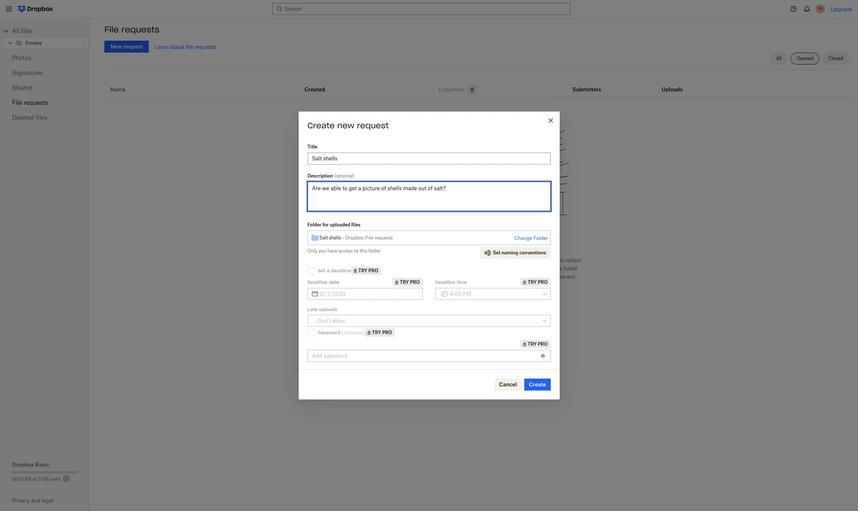 Task type: vqa. For each thing, say whether or not it's contained in the screenshot.
Try
yes



Task type: describe. For each thing, give the bounding box(es) containing it.
to inside create new request dialog
[[354, 248, 358, 254]]

conventions
[[520, 250, 546, 256]]

salt
[[320, 235, 328, 240]]

1 vertical spatial file requests
[[12, 99, 48, 106]]

those
[[484, 274, 497, 280]]

salt shells • dropbox/file requests
[[320, 235, 393, 240]]

emotes
[[26, 40, 42, 46]]

Add any extra details about the request text field
[[308, 182, 551, 211]]

0 vertical spatial folder
[[308, 222, 322, 228]]

1 vertical spatial and
[[31, 497, 40, 504]]

only
[[308, 248, 318, 254]]

photos
[[12, 54, 31, 62]]

shared link
[[12, 80, 78, 95]]

all for all
[[777, 56, 782, 61]]

privacy
[[12, 497, 30, 504]]

deadline date
[[308, 279, 339, 285]]

collect
[[565, 257, 581, 263]]

uploads
[[319, 307, 338, 312]]

privacy and legal link
[[12, 497, 90, 504]]

they
[[464, 257, 475, 263]]

all button
[[771, 53, 788, 65]]

shared
[[12, 84, 32, 91]]

deadline for deadline date
[[308, 279, 328, 285]]

privacy
[[425, 274, 442, 280]]

( for password
[[342, 330, 344, 335]]

emotes link
[[15, 38, 82, 47]]

row containing name
[[104, 73, 853, 97]]

all files
[[12, 27, 33, 35]]

1 horizontal spatial file
[[104, 24, 119, 35]]

files inside create new request dialog
[[352, 222, 361, 228]]

( for description
[[334, 173, 336, 179]]

deadline
[[331, 268, 351, 273]]

about
[[170, 43, 185, 50]]

learn about file requests
[[155, 43, 216, 50]]

files for deleted files
[[36, 114, 47, 121]]

all for all files
[[12, 27, 20, 35]]

signatures link
[[12, 65, 78, 80]]

cancel
[[499, 381, 517, 388]]

someone?
[[504, 238, 549, 249]]

description
[[308, 173, 333, 179]]

•
[[343, 235, 344, 240]]

file requests link
[[12, 95, 78, 110]]

only you have access to this folder
[[308, 248, 381, 254]]

cancel button
[[495, 379, 522, 391]]

have inside request files from anyone, whether they have a dropbox account or not, and collect them in your dropbox. files will be automatically organized into a dropbox folder you choose. your privacy is important, so those who upload to your file request cannot access your dropbox account.
[[476, 257, 488, 263]]

need something from someone?
[[408, 238, 549, 249]]

be
[[458, 265, 464, 272]]

request
[[376, 257, 396, 263]]

file inside request files from anyone, whether they have a dropbox account or not, and collect them in your dropbox. files will be automatically organized into a dropbox folder you choose. your privacy is important, so those who upload to your file request cannot access your dropbox account.
[[548, 274, 555, 280]]

privacy and legal
[[12, 497, 54, 504]]

dropbox.
[[411, 265, 434, 272]]

need
[[408, 238, 430, 249]]

folder inside request files from anyone, whether they have a dropbox account or not, and collect them in your dropbox. files will be automatically organized into a dropbox folder you choose. your privacy is important, so those who upload to your file request cannot access your dropbox account.
[[564, 265, 578, 272]]

set naming conventions button
[[481, 247, 551, 259]]

dropbox/file
[[345, 235, 374, 240]]

1 horizontal spatial a
[[489, 257, 492, 263]]

late uploads
[[308, 307, 338, 312]]

your
[[412, 274, 423, 280]]

for
[[323, 222, 329, 228]]

request inside create new request dialog
[[357, 121, 389, 131]]

signatures
[[12, 69, 43, 76]]

and inside request files from anyone, whether they have a dropbox account or not, and collect them in your dropbox. files will be automatically organized into a dropbox folder you choose. your privacy is important, so those who upload to your file request cannot access your dropbox account.
[[554, 257, 564, 263]]

created
[[305, 86, 325, 93]]

get more space image
[[62, 475, 71, 484]]

legal
[[42, 497, 54, 504]]

2 column header from the left
[[662, 76, 692, 94]]

kb
[[25, 477, 31, 482]]

2
[[38, 477, 41, 482]]

will
[[448, 265, 457, 272]]

28.57 kb of 2 gb used
[[12, 477, 60, 482]]

dropbox logo - go to the homepage image
[[15, 3, 56, 15]]

0 vertical spatial your
[[399, 265, 410, 272]]

closed
[[829, 56, 844, 61]]

create for create new request
[[308, 121, 335, 131]]

Add password password field
[[312, 352, 537, 360]]

something
[[433, 238, 478, 249]]

opened
[[797, 56, 814, 61]]

anyone,
[[422, 257, 441, 263]]

photos link
[[12, 50, 78, 65]]

password ( optional )
[[318, 330, 365, 335]]

folder for uploaded files
[[308, 222, 361, 228]]

optional for description ( optional )
[[336, 173, 353, 179]]

important,
[[449, 274, 475, 280]]

requests up the 'learn' at the left top of page
[[121, 24, 160, 35]]

all files link
[[12, 25, 90, 37]]

so
[[477, 274, 482, 280]]

create new request dialog
[[299, 112, 560, 400]]

deleted files
[[12, 114, 47, 121]]

dropbox basic
[[12, 462, 49, 468]]

gb
[[42, 477, 49, 482]]

create new request
[[308, 121, 389, 131]]

account.
[[503, 282, 525, 288]]

folder inside create new request dialog
[[369, 248, 381, 254]]

time
[[457, 279, 467, 285]]

learn about file requests link
[[155, 43, 216, 50]]

opened button
[[791, 53, 820, 65]]

dropbox down naming
[[494, 257, 515, 263]]

to inside request files from anyone, whether they have a dropbox account or not, and collect them in your dropbox. files will be automatically organized into a dropbox folder you choose. your privacy is important, so those who upload to your file request cannot access your dropbox account.
[[529, 274, 534, 280]]

pro trial element inside row
[[465, 85, 477, 94]]

from for anyone,
[[409, 257, 421, 263]]

a inside dialog
[[327, 268, 330, 273]]



Task type: locate. For each thing, give the bounding box(es) containing it.
1 vertical spatial folder
[[564, 265, 578, 272]]

0 vertical spatial (
[[334, 173, 336, 179]]

1 horizontal spatial folder
[[564, 265, 578, 272]]

access down •
[[339, 248, 353, 254]]

to
[[354, 248, 358, 254], [529, 274, 534, 280]]

set
[[493, 250, 501, 256], [318, 268, 326, 273]]

1 vertical spatial from
[[409, 257, 421, 263]]

1 vertical spatial have
[[476, 257, 488, 263]]

have
[[328, 248, 338, 254], [476, 257, 488, 263]]

change
[[515, 235, 533, 241]]

to down into
[[529, 274, 534, 280]]

1 vertical spatial optional
[[344, 330, 363, 335]]

change folder button
[[515, 234, 548, 243]]

1 vertical spatial access
[[451, 282, 467, 288]]

1 horizontal spatial folder
[[534, 235, 548, 241]]

your
[[399, 265, 410, 272], [535, 274, 546, 280], [469, 282, 480, 288]]

you inside create new request dialog
[[319, 248, 326, 254]]

1 vertical spatial file
[[548, 274, 555, 280]]

) for password ( optional )
[[363, 330, 365, 335]]

choose.
[[392, 274, 411, 280]]

dropbox
[[494, 257, 515, 263], [542, 265, 563, 272], [481, 282, 502, 288], [12, 462, 34, 468]]

files up salt shells • dropbox/file requests on the top left of page
[[352, 222, 361, 228]]

have down "shells"
[[328, 248, 338, 254]]

0 horizontal spatial create
[[308, 121, 335, 131]]

1 horizontal spatial create
[[529, 381, 546, 388]]

create right cancel
[[529, 381, 546, 388]]

and right not,
[[554, 257, 564, 263]]

requests up deleted files
[[24, 99, 48, 106]]

1 vertical spatial create
[[529, 381, 546, 388]]

deleted
[[12, 114, 34, 121]]

0 horizontal spatial have
[[328, 248, 338, 254]]

who
[[499, 274, 509, 280]]

1 column header from the left
[[573, 76, 603, 94]]

file inside the file requests link
[[12, 99, 22, 106]]

deadline time
[[436, 279, 467, 285]]

0 horizontal spatial )
[[353, 173, 355, 179]]

optional right the password
[[344, 330, 363, 335]]

( right the password
[[342, 330, 344, 335]]

all up photos
[[12, 27, 20, 35]]

pro
[[369, 268, 378, 274], [410, 279, 420, 285], [538, 279, 548, 285], [382, 330, 392, 335], [538, 341, 548, 347]]

folder
[[308, 222, 322, 228], [534, 235, 548, 241]]

files up in
[[397, 257, 408, 263]]

late
[[308, 307, 318, 312]]

0 vertical spatial have
[[328, 248, 338, 254]]

1 deadline from the left
[[308, 279, 328, 285]]

request files from anyone, whether they have a dropbox account or not, and collect them in your dropbox. files will be automatically organized into a dropbox folder you choose. your privacy is important, so those who upload to your file request cannot access your dropbox account.
[[376, 257, 581, 288]]

1 horizontal spatial your
[[469, 282, 480, 288]]

0 horizontal spatial file requests
[[12, 99, 48, 106]]

learn
[[155, 43, 169, 50]]

file down not,
[[548, 274, 555, 280]]

0 vertical spatial )
[[353, 173, 355, 179]]

column header
[[573, 76, 603, 94], [662, 76, 692, 94]]

1 vertical spatial folder
[[534, 235, 548, 241]]

a up automatically
[[489, 257, 492, 263]]

not,
[[544, 257, 553, 263]]

access inside request files from anyone, whether they have a dropbox account or not, and collect them in your dropbox. files will be automatically organized into a dropbox folder you choose. your privacy is important, so those who upload to your file request cannot access your dropbox account.
[[451, 282, 467, 288]]

28.57
[[12, 477, 24, 482]]

create
[[308, 121, 335, 131], [529, 381, 546, 388]]

1 horizontal spatial set
[[493, 250, 501, 256]]

you inside request files from anyone, whether they have a dropbox account or not, and collect them in your dropbox. files will be automatically organized into a dropbox folder you choose. your privacy is important, so those who upload to your file request cannot access your dropbox account.
[[382, 274, 391, 280]]

request inside request files from anyone, whether they have a dropbox account or not, and collect them in your dropbox. files will be automatically organized into a dropbox folder you choose. your privacy is important, so those who upload to your file request cannot access your dropbox account.
[[557, 274, 575, 280]]

file requests up deleted files
[[12, 99, 48, 106]]

upgrade link
[[831, 6, 853, 12]]

0 horizontal spatial request
[[357, 121, 389, 131]]

2 horizontal spatial a
[[537, 265, 540, 272]]

1 horizontal spatial file requests
[[104, 24, 160, 35]]

optional
[[336, 173, 353, 179], [344, 330, 363, 335]]

your down into
[[535, 274, 546, 280]]

try pro
[[359, 268, 378, 274], [400, 279, 420, 285], [528, 279, 548, 285], [372, 330, 392, 335], [528, 341, 548, 347]]

automatically
[[466, 265, 499, 272]]

account
[[516, 257, 536, 263]]

cannot
[[432, 282, 449, 288]]

file
[[104, 24, 119, 35], [12, 99, 22, 106]]

1 vertical spatial request
[[557, 274, 575, 280]]

0 vertical spatial file
[[186, 43, 194, 50]]

1 horizontal spatial to
[[529, 274, 534, 280]]

from up dropbox.
[[409, 257, 421, 263]]

1 horizontal spatial and
[[554, 257, 564, 263]]

) right description
[[353, 173, 355, 179]]

files inside 'tree'
[[21, 27, 33, 35]]

1 horizontal spatial access
[[451, 282, 467, 288]]

) right the password
[[363, 330, 365, 335]]

date
[[329, 279, 339, 285]]

this
[[360, 248, 368, 254]]

you right only
[[319, 248, 326, 254]]

change folder
[[515, 235, 548, 241]]

1 horizontal spatial column header
[[662, 76, 692, 94]]

shells
[[329, 235, 341, 240]]

dropbox down not,
[[542, 265, 563, 272]]

1 horizontal spatial request
[[557, 274, 575, 280]]

1 vertical spatial to
[[529, 274, 534, 280]]

1 horizontal spatial you
[[382, 274, 391, 280]]

0 horizontal spatial access
[[339, 248, 353, 254]]

folder up conventions
[[534, 235, 548, 241]]

folder right this
[[369, 248, 381, 254]]

set left naming
[[493, 250, 501, 256]]

all left opened
[[777, 56, 782, 61]]

a up deadline date
[[327, 268, 330, 273]]

from
[[481, 238, 501, 249], [409, 257, 421, 263]]

0 vertical spatial optional
[[336, 173, 353, 179]]

file requests
[[104, 24, 160, 35], [12, 99, 48, 106]]

deadline down files
[[436, 279, 456, 285]]

1 horizontal spatial file
[[548, 274, 555, 280]]

0 horizontal spatial to
[[354, 248, 358, 254]]

0 horizontal spatial deadline
[[308, 279, 328, 285]]

files for all files
[[21, 27, 33, 35]]

request
[[357, 121, 389, 131], [557, 274, 575, 280]]

basic
[[35, 462, 49, 468]]

file right about
[[186, 43, 194, 50]]

create inside the create button
[[529, 381, 546, 388]]

0 vertical spatial set
[[493, 250, 501, 256]]

access inside create new request dialog
[[339, 248, 353, 254]]

folder left for
[[308, 222, 322, 228]]

in
[[393, 265, 398, 272]]

of
[[33, 477, 37, 482]]

1 horizontal spatial (
[[342, 330, 344, 335]]

created button
[[305, 85, 325, 94]]

upgrade
[[831, 6, 853, 12]]

password
[[318, 330, 341, 335]]

title
[[308, 144, 318, 150]]

0 horizontal spatial and
[[31, 497, 40, 504]]

deadline
[[308, 279, 328, 285], [436, 279, 456, 285]]

0 horizontal spatial a
[[327, 268, 330, 273]]

0 horizontal spatial (
[[334, 173, 336, 179]]

0 vertical spatial from
[[481, 238, 501, 249]]

file
[[186, 43, 194, 50], [548, 274, 555, 280]]

) for description ( optional )
[[353, 173, 355, 179]]

deadline for deadline time
[[436, 279, 456, 285]]

Title text field
[[312, 154, 546, 163]]

upload
[[511, 274, 528, 280]]

1 horizontal spatial )
[[363, 330, 365, 335]]

0 vertical spatial access
[[339, 248, 353, 254]]

0 horizontal spatial set
[[318, 268, 326, 273]]

all inside button
[[777, 56, 782, 61]]

new
[[337, 121, 355, 131]]

whether
[[443, 257, 463, 263]]

0 horizontal spatial your
[[399, 265, 410, 272]]

0 vertical spatial and
[[554, 257, 564, 263]]

name
[[110, 86, 126, 93]]

1 vertical spatial your
[[535, 274, 546, 280]]

1 horizontal spatial all
[[777, 56, 782, 61]]

0 horizontal spatial file
[[12, 99, 22, 106]]

1 vertical spatial all
[[777, 56, 782, 61]]

None text field
[[320, 290, 418, 298]]

files
[[435, 265, 447, 272]]

dropbox down those in the bottom right of the page
[[481, 282, 502, 288]]

files up emotes on the top of the page
[[21, 27, 33, 35]]

you down them at the left of the page
[[382, 274, 391, 280]]

0 vertical spatial to
[[354, 248, 358, 254]]

0 horizontal spatial file
[[186, 43, 194, 50]]

create for create
[[529, 381, 546, 388]]

request right new at the top
[[357, 121, 389, 131]]

your down the so
[[469, 282, 480, 288]]

1 vertical spatial (
[[342, 330, 344, 335]]

0 vertical spatial all
[[12, 27, 20, 35]]

set for set a deadline
[[318, 268, 326, 273]]

1 vertical spatial set
[[318, 268, 326, 273]]

)
[[353, 173, 355, 179], [363, 330, 365, 335]]

into
[[526, 265, 536, 272]]

set up deadline date
[[318, 268, 326, 273]]

requests inside create new request dialog
[[375, 235, 393, 240]]

( right description
[[334, 173, 336, 179]]

deadline left date at the bottom left
[[308, 279, 328, 285]]

your up choose.
[[399, 265, 410, 272]]

set inside 'button'
[[493, 250, 501, 256]]

0 vertical spatial file
[[104, 24, 119, 35]]

files down the file requests link
[[36, 114, 47, 121]]

0 vertical spatial you
[[319, 248, 326, 254]]

1 vertical spatial you
[[382, 274, 391, 280]]

optional right description
[[336, 173, 353, 179]]

from up automatically
[[481, 238, 501, 249]]

0 horizontal spatial column header
[[573, 76, 603, 94]]

files inside request files from anyone, whether they have a dropbox account or not, and collect them in your dropbox. files will be automatically organized into a dropbox folder you choose. your privacy is important, so those who upload to your file request cannot access your dropbox account.
[[397, 257, 408, 263]]

0 horizontal spatial from
[[409, 257, 421, 263]]

deleted files link
[[12, 110, 78, 125]]

is
[[444, 274, 448, 280]]

organized
[[501, 265, 525, 272]]

0 horizontal spatial folder
[[308, 222, 322, 228]]

optional for password ( optional )
[[344, 330, 363, 335]]

0 horizontal spatial all
[[12, 27, 20, 35]]

row
[[104, 73, 853, 97]]

0 vertical spatial create
[[308, 121, 335, 131]]

or
[[537, 257, 542, 263]]

them
[[379, 265, 391, 272]]

all inside 'tree'
[[12, 27, 20, 35]]

1 horizontal spatial deadline
[[436, 279, 456, 285]]

all files tree
[[1, 25, 90, 49]]

folder
[[369, 248, 381, 254], [564, 265, 578, 272]]

files for request files from anyone, whether they have a dropbox account or not, and collect them in your dropbox. files will be automatically organized into a dropbox folder you choose. your privacy is important, so those who upload to your file request cannot access your dropbox account.
[[397, 257, 408, 263]]

file requests up the 'learn' at the left top of page
[[104, 24, 160, 35]]

pro trial element
[[465, 85, 477, 94], [351, 266, 381, 275], [393, 278, 423, 287], [521, 278, 551, 287], [365, 328, 395, 337], [521, 340, 551, 349]]

set for set naming conventions
[[493, 250, 501, 256]]

folder inside button
[[534, 235, 548, 241]]

from for someone?
[[481, 238, 501, 249]]

request down collect
[[557, 274, 575, 280]]

dropbox up 28.57
[[12, 462, 34, 468]]

2 vertical spatial your
[[469, 282, 480, 288]]

try
[[359, 268, 368, 274], [400, 279, 409, 285], [528, 279, 537, 285], [372, 330, 381, 335], [528, 341, 537, 347]]

0 horizontal spatial folder
[[369, 248, 381, 254]]

global header element
[[0, 0, 859, 18]]

set naming conventions
[[493, 250, 546, 256]]

1 vertical spatial )
[[363, 330, 365, 335]]

naming
[[502, 250, 519, 256]]

to left this
[[354, 248, 358, 254]]

create up title
[[308, 121, 335, 131]]

description ( optional )
[[308, 173, 355, 179]]

requests up request
[[375, 235, 393, 240]]

0 vertical spatial folder
[[369, 248, 381, 254]]

0 vertical spatial request
[[357, 121, 389, 131]]

1 horizontal spatial from
[[481, 238, 501, 249]]

1 horizontal spatial have
[[476, 257, 488, 263]]

2 deadline from the left
[[436, 279, 456, 285]]

and
[[554, 257, 564, 263], [31, 497, 40, 504]]

a right into
[[537, 265, 540, 272]]

all
[[12, 27, 20, 35], [777, 56, 782, 61]]

folder down collect
[[564, 265, 578, 272]]

0 vertical spatial file requests
[[104, 24, 160, 35]]

1 vertical spatial file
[[12, 99, 22, 106]]

have inside create new request dialog
[[328, 248, 338, 254]]

create button
[[525, 379, 551, 391]]

from inside request files from anyone, whether they have a dropbox account or not, and collect them in your dropbox. files will be automatically organized into a dropbox folder you choose. your privacy is important, so those who upload to your file request cannot access your dropbox account.
[[409, 257, 421, 263]]

have up automatically
[[476, 257, 488, 263]]

2 horizontal spatial your
[[535, 274, 546, 280]]

access down important,
[[451, 282, 467, 288]]

set a deadline
[[318, 268, 351, 273]]

0 horizontal spatial you
[[319, 248, 326, 254]]

requests right about
[[195, 43, 216, 50]]

and left legal
[[31, 497, 40, 504]]

uploaded
[[330, 222, 350, 228]]



